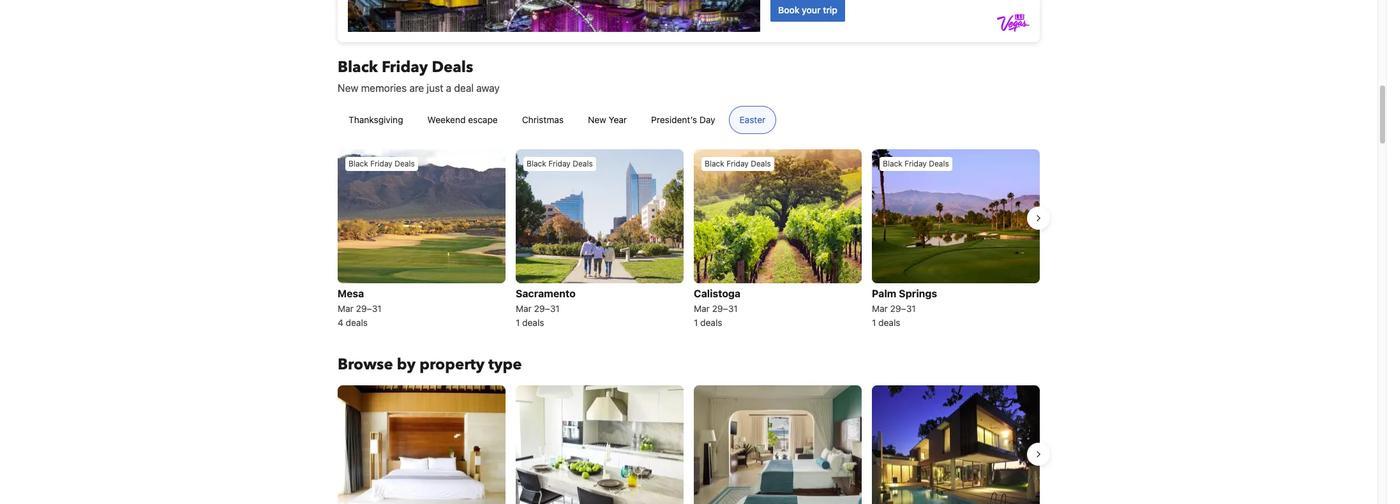 Task type: describe. For each thing, give the bounding box(es) containing it.
a
[[446, 82, 452, 94]]

mar inside palm springs mar 29–31 1 deals
[[872, 304, 888, 314]]

29–31 for mesa
[[356, 304, 382, 314]]

new inside button
[[588, 114, 606, 125]]

day
[[700, 114, 715, 125]]

president's day
[[651, 114, 715, 125]]

region containing mesa
[[328, 144, 1050, 335]]

2 region from the top
[[328, 381, 1050, 504]]

memories
[[361, 82, 407, 94]]

deals for calistoga
[[700, 318, 722, 328]]

deals inside black friday deals new memories are just a deal away
[[432, 57, 473, 78]]

deals for palm
[[929, 159, 949, 169]]

deals for sacramento
[[522, 318, 544, 328]]

type
[[488, 355, 522, 376]]

calistoga mar 29–31 1 deals
[[694, 288, 741, 328]]

are
[[409, 82, 424, 94]]

29–31 inside palm springs mar 29–31 1 deals
[[890, 304, 916, 314]]

1 for sacramento
[[516, 318, 520, 328]]

palm springs mar 29–31 1 deals
[[872, 288, 937, 328]]

1 for calistoga
[[694, 318, 698, 328]]

deals for calistoga
[[751, 159, 771, 169]]

mesa
[[338, 288, 364, 300]]

browse
[[338, 355, 393, 376]]

browse by property type
[[338, 355, 522, 376]]

sacramento mar 29–31 1 deals
[[516, 288, 576, 328]]

black for palm
[[883, 159, 903, 169]]

calistoga
[[694, 288, 741, 300]]

year
[[609, 114, 627, 125]]

29–31 for calistoga
[[712, 304, 738, 314]]

mar for mesa
[[338, 304, 354, 314]]

deals for mesa
[[346, 318, 368, 328]]

friday for mesa
[[370, 159, 393, 169]]

springs
[[899, 288, 937, 300]]

just
[[427, 82, 443, 94]]

black friday deals for sacramento
[[527, 159, 593, 169]]

mar for calistoga
[[694, 304, 710, 314]]

new year
[[588, 114, 627, 125]]

black for calistoga
[[705, 159, 725, 169]]

black friday deals new memories are just a deal away
[[338, 57, 500, 94]]

1 inside palm springs mar 29–31 1 deals
[[872, 318, 876, 328]]

black inside black friday deals new memories are just a deal away
[[338, 57, 378, 78]]

deals inside palm springs mar 29–31 1 deals
[[879, 318, 901, 328]]

black for mesa
[[349, 159, 368, 169]]



Task type: vqa. For each thing, say whether or not it's contained in the screenshot.
Weekend escape
yes



Task type: locate. For each thing, give the bounding box(es) containing it.
black friday deals
[[349, 159, 415, 169], [527, 159, 593, 169], [705, 159, 771, 169], [883, 159, 949, 169]]

deals inside "calistoga mar 29–31 1 deals"
[[700, 318, 722, 328]]

1 down sacramento at the bottom of page
[[516, 318, 520, 328]]

friday
[[382, 57, 428, 78], [370, 159, 393, 169], [549, 159, 571, 169], [727, 159, 749, 169], [905, 159, 927, 169]]

new
[[338, 82, 358, 94], [588, 114, 606, 125]]

mar inside mesa mar 29–31 4 deals
[[338, 304, 354, 314]]

1 horizontal spatial 1
[[694, 318, 698, 328]]

1 inside "calistoga mar 29–31 1 deals"
[[694, 318, 698, 328]]

29–31 down mesa
[[356, 304, 382, 314]]

29–31 inside mesa mar 29–31 4 deals
[[356, 304, 382, 314]]

weekend escape
[[428, 114, 498, 125]]

29–31 inside sacramento mar 29–31 1 deals
[[534, 304, 560, 314]]

weekend escape button
[[417, 106, 509, 134]]

1 29–31 from the left
[[356, 304, 382, 314]]

3 deals from the left
[[700, 318, 722, 328]]

deal
[[454, 82, 474, 94]]

1 down the calistoga
[[694, 318, 698, 328]]

29–31 for sacramento
[[534, 304, 560, 314]]

deals
[[432, 57, 473, 78], [395, 159, 415, 169], [573, 159, 593, 169], [751, 159, 771, 169], [929, 159, 949, 169]]

4 black friday deals from the left
[[883, 159, 949, 169]]

deals for sacramento
[[573, 159, 593, 169]]

friday inside black friday deals new memories are just a deal away
[[382, 57, 428, 78]]

3 mar from the left
[[694, 304, 710, 314]]

mar down the calistoga
[[694, 304, 710, 314]]

1 horizontal spatial new
[[588, 114, 606, 125]]

1 1 from the left
[[516, 318, 520, 328]]

mar for sacramento
[[516, 304, 532, 314]]

3 1 from the left
[[872, 318, 876, 328]]

easter
[[740, 114, 766, 125]]

black friday deals for mesa
[[349, 159, 415, 169]]

deals for mesa
[[395, 159, 415, 169]]

2 horizontal spatial 1
[[872, 318, 876, 328]]

2 black friday deals from the left
[[527, 159, 593, 169]]

2 29–31 from the left
[[534, 304, 560, 314]]

4 mar from the left
[[872, 304, 888, 314]]

black friday deals for palm
[[883, 159, 949, 169]]

1 inside sacramento mar 29–31 1 deals
[[516, 318, 520, 328]]

1
[[516, 318, 520, 328], [694, 318, 698, 328], [872, 318, 876, 328]]

1 vertical spatial region
[[328, 381, 1050, 504]]

new left memories
[[338, 82, 358, 94]]

29–31 down sacramento at the bottom of page
[[534, 304, 560, 314]]

mar down palm on the bottom
[[872, 304, 888, 314]]

friday for sacramento
[[549, 159, 571, 169]]

new left year
[[588, 114, 606, 125]]

0 horizontal spatial new
[[338, 82, 358, 94]]

tab list containing thanksgiving
[[328, 106, 787, 135]]

0 horizontal spatial 1
[[516, 318, 520, 328]]

thanksgiving button
[[338, 106, 414, 134]]

mesa mar 29–31 4 deals
[[338, 288, 382, 328]]

1 deals from the left
[[346, 318, 368, 328]]

easter button
[[729, 106, 777, 134]]

president's day button
[[640, 106, 726, 134]]

29–31 inside "calistoga mar 29–31 1 deals"
[[712, 304, 738, 314]]

away
[[476, 82, 500, 94]]

palm
[[872, 288, 897, 300]]

29–31 down the calistoga
[[712, 304, 738, 314]]

29–31
[[356, 304, 382, 314], [534, 304, 560, 314], [712, 304, 738, 314], [890, 304, 916, 314]]

friday for calistoga
[[727, 159, 749, 169]]

deals down the calistoga
[[700, 318, 722, 328]]

deals inside sacramento mar 29–31 1 deals
[[522, 318, 544, 328]]

friday for palm springs
[[905, 159, 927, 169]]

mar
[[338, 304, 354, 314], [516, 304, 532, 314], [694, 304, 710, 314], [872, 304, 888, 314]]

1 down palm on the bottom
[[872, 318, 876, 328]]

3 black friday deals from the left
[[705, 159, 771, 169]]

president's
[[651, 114, 697, 125]]

escape
[[468, 114, 498, 125]]

christmas button
[[511, 106, 575, 134]]

4
[[338, 318, 343, 328]]

mar down sacramento at the bottom of page
[[516, 304, 532, 314]]

3 29–31 from the left
[[712, 304, 738, 314]]

deals down sacramento at the bottom of page
[[522, 318, 544, 328]]

deals down palm on the bottom
[[879, 318, 901, 328]]

tab list
[[328, 106, 787, 135]]

2 mar from the left
[[516, 304, 532, 314]]

29–31 down springs
[[890, 304, 916, 314]]

4 29–31 from the left
[[890, 304, 916, 314]]

0 vertical spatial region
[[328, 144, 1050, 335]]

mar up 4
[[338, 304, 354, 314]]

new year button
[[577, 106, 638, 134]]

black friday deals for calistoga
[[705, 159, 771, 169]]

deals
[[346, 318, 368, 328], [522, 318, 544, 328], [700, 318, 722, 328], [879, 318, 901, 328]]

sacramento
[[516, 288, 576, 300]]

mar inside sacramento mar 29–31 1 deals
[[516, 304, 532, 314]]

region
[[328, 144, 1050, 335], [328, 381, 1050, 504]]

thanksgiving
[[349, 114, 403, 125]]

deals inside mesa mar 29–31 4 deals
[[346, 318, 368, 328]]

0 vertical spatial new
[[338, 82, 358, 94]]

2 1 from the left
[[694, 318, 698, 328]]

black for sacramento
[[527, 159, 546, 169]]

1 region from the top
[[328, 144, 1050, 335]]

4 deals from the left
[[879, 318, 901, 328]]

christmas
[[522, 114, 564, 125]]

weekend
[[428, 114, 466, 125]]

mar inside "calistoga mar 29–31 1 deals"
[[694, 304, 710, 314]]

black
[[338, 57, 378, 78], [349, 159, 368, 169], [527, 159, 546, 169], [705, 159, 725, 169], [883, 159, 903, 169]]

1 vertical spatial new
[[588, 114, 606, 125]]

new inside black friday deals new memories are just a deal away
[[338, 82, 358, 94]]

1 mar from the left
[[338, 304, 354, 314]]

property
[[420, 355, 485, 376]]

by
[[397, 355, 416, 376]]

1 black friday deals from the left
[[349, 159, 415, 169]]

deals right 4
[[346, 318, 368, 328]]

2 deals from the left
[[522, 318, 544, 328]]



